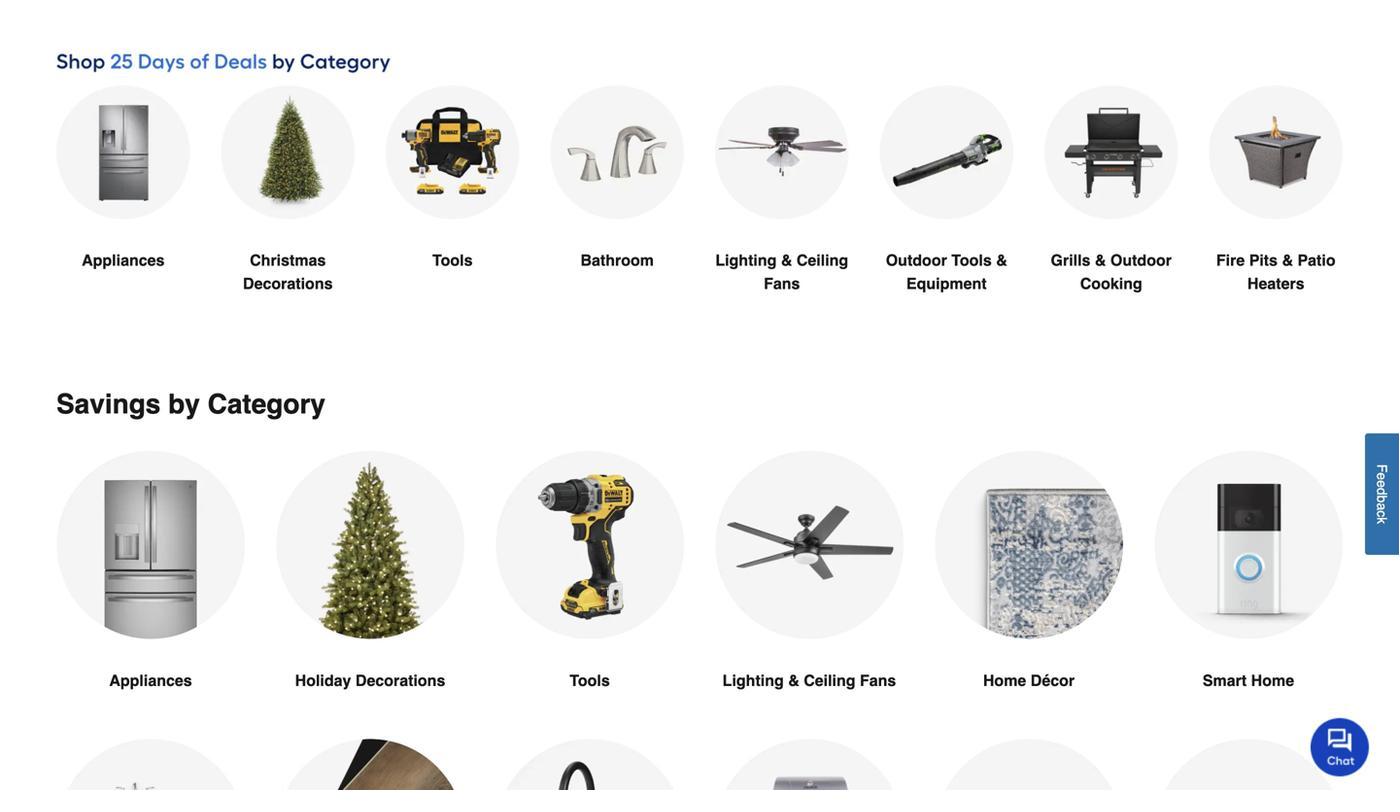 Task type: vqa. For each thing, say whether or not it's contained in the screenshot.
the leftmost Openers
no



Task type: describe. For each thing, give the bounding box(es) containing it.
a gray low-profile 5-blade ceiling fan. image
[[715, 451, 904, 639]]

outdoor inside outdoor tools & equipment
[[886, 251, 947, 269]]

lighting & ceiling fans for a gray low-profile 5-blade ceiling fan. image
[[723, 672, 896, 690]]

1 home from the left
[[983, 672, 1027, 690]]

fire pits & patio heaters
[[1217, 251, 1336, 293]]

appliances link for christmas decorations
[[56, 86, 190, 319]]

fans for a gray low-profile 5-blade ceiling fan. image
[[860, 672, 896, 690]]

category
[[208, 389, 326, 420]]

heaters
[[1248, 275, 1305, 293]]

a prelit christmas tree. image
[[221, 86, 355, 219]]

a blue and beige area rug. image
[[935, 451, 1123, 639]]

a gas grill. image
[[1045, 86, 1178, 219]]

a yellow and black dewalt power drill. image
[[496, 451, 684, 639]]

chat invite button image
[[1311, 717, 1370, 777]]

a black and silver ring video doorbell. image
[[1154, 451, 1343, 639]]

f
[[1375, 464, 1390, 472]]

tools for lighting & ceiling fans
[[570, 672, 610, 690]]

christmas
[[250, 251, 326, 269]]

holiday decorations link
[[276, 451, 465, 739]]

2 home from the left
[[1251, 672, 1295, 690]]

a pre-lit artificial christmas tree with white lights. image
[[276, 451, 465, 639]]

shop 25 days of deals by category. image
[[56, 45, 1343, 78]]

1 lighting & ceiling fans link from the top
[[715, 86, 849, 342]]

f e e d b a c k button
[[1365, 433, 1399, 555]]

a stainless steel bathroom faucet. image
[[551, 86, 684, 219]]

a dewalt power tool set. image
[[386, 86, 519, 219]]

smart
[[1203, 672, 1247, 690]]

two planks of vinyl flooring in different shades of brown. image
[[276, 739, 465, 790]]

appliances link for holiday decorations
[[56, 451, 245, 739]]

outdoor inside grills & outdoor cooking
[[1111, 251, 1172, 269]]

& for a ceiling fan. image
[[781, 251, 792, 269]]

tools inside outdoor tools & equipment
[[952, 251, 992, 269]]

savings
[[56, 389, 161, 420]]

appliances for holiday decorations
[[109, 672, 192, 690]]

fans for a ceiling fan. image
[[764, 275, 800, 293]]

home décor link
[[935, 451, 1123, 739]]

a white 2-door bathroom vanity with a white top and chrome faucet. image
[[56, 739, 245, 790]]

smart home
[[1203, 672, 1295, 690]]

a gray, green and black ego cordless leaf blower. image
[[935, 739, 1123, 790]]

by
[[168, 389, 200, 420]]

tools link for lighting & ceiling fans
[[496, 451, 684, 739]]

& inside fire pits & patio heaters
[[1282, 251, 1293, 269]]

cooking
[[1080, 275, 1143, 293]]

fire
[[1217, 251, 1245, 269]]

2 lighting & ceiling fans link from the top
[[715, 451, 904, 739]]

1 e from the top
[[1375, 472, 1390, 480]]

outdoor tools & equipment link
[[880, 86, 1014, 342]]

fire pits & patio heaters link
[[1209, 86, 1343, 342]]

tools link for bathroom
[[386, 86, 519, 319]]

grills & outdoor cooking link
[[1045, 86, 1178, 342]]

a black single-handle pull-down kitchen faucet. image
[[496, 739, 684, 790]]

lighting & ceiling fans for a ceiling fan. image
[[716, 251, 849, 293]]

a section of pressure treated wood picket fence. image
[[1154, 739, 1343, 790]]

décor
[[1031, 672, 1075, 690]]

bathroom
[[581, 251, 654, 269]]



Task type: locate. For each thing, give the bounding box(es) containing it.
ceiling inside lighting & ceiling fans
[[797, 251, 849, 269]]

e up d
[[1375, 472, 1390, 480]]

holiday
[[295, 672, 351, 690]]

decorations
[[243, 275, 333, 293], [356, 672, 445, 690]]

1 vertical spatial ceiling
[[804, 672, 856, 690]]

1 vertical spatial appliances
[[109, 672, 192, 690]]

equipment
[[907, 275, 987, 293]]

decorations for holiday
[[356, 672, 445, 690]]

a stainless steel g e profile french door refrigerator with an ice maker in the door. image
[[56, 451, 245, 639]]

appliances for christmas decorations
[[82, 251, 165, 269]]

smart home link
[[1154, 451, 1343, 739]]

1 horizontal spatial fans
[[860, 672, 896, 690]]

a fire pit table. image
[[1209, 86, 1343, 219]]

a ceiling fan. image
[[715, 86, 849, 219]]

a leaf blower. image
[[880, 86, 1014, 219]]

1 vertical spatial tools link
[[496, 451, 684, 739]]

& inside grills & outdoor cooking
[[1095, 251, 1106, 269]]

home
[[983, 672, 1027, 690], [1251, 672, 1295, 690]]

tools
[[432, 251, 473, 269], [952, 251, 992, 269], [570, 672, 610, 690]]

lighting & ceiling fans
[[716, 251, 849, 293], [723, 672, 896, 690]]

home left décor
[[983, 672, 1027, 690]]

2 appliances link from the top
[[56, 451, 245, 739]]

home décor
[[983, 672, 1075, 690]]

grills
[[1051, 251, 1091, 269]]

0 vertical spatial lighting & ceiling fans link
[[715, 86, 849, 342]]

0 vertical spatial tools link
[[386, 86, 519, 319]]

decorations inside 'link'
[[243, 275, 333, 293]]

tools link
[[386, 86, 519, 319], [496, 451, 684, 739]]

a stainless steel char-broil four-burner liquid propane gas grill with a side burner. image
[[715, 739, 904, 790]]

decorations down the christmas
[[243, 275, 333, 293]]

home right smart
[[1251, 672, 1295, 690]]

1 vertical spatial decorations
[[356, 672, 445, 690]]

lighting for a gray low-profile 5-blade ceiling fan. image
[[723, 672, 784, 690]]

outdoor
[[886, 251, 947, 269], [1111, 251, 1172, 269]]

1 vertical spatial lighting & ceiling fans link
[[715, 451, 904, 739]]

1 vertical spatial fans
[[860, 672, 896, 690]]

e up b
[[1375, 480, 1390, 488]]

0 vertical spatial lighting
[[716, 251, 777, 269]]

ceiling for a gray low-profile 5-blade ceiling fan. image
[[804, 672, 856, 690]]

1 horizontal spatial home
[[1251, 672, 1295, 690]]

christmas decorations link
[[221, 86, 355, 342]]

outdoor tools & equipment
[[886, 251, 1007, 293]]

0 vertical spatial appliances link
[[56, 86, 190, 319]]

0 horizontal spatial decorations
[[243, 275, 333, 293]]

1 vertical spatial appliances link
[[56, 451, 245, 739]]

& inside outdoor tools & equipment
[[996, 251, 1007, 269]]

0 vertical spatial fans
[[764, 275, 800, 293]]

k
[[1375, 517, 1390, 524]]

patio
[[1298, 251, 1336, 269]]

& for the a gas grill. image
[[1095, 251, 1106, 269]]

0 vertical spatial decorations
[[243, 275, 333, 293]]

d
[[1375, 488, 1390, 495]]

1 horizontal spatial decorations
[[356, 672, 445, 690]]

0 horizontal spatial fans
[[764, 275, 800, 293]]

1 horizontal spatial tools
[[570, 672, 610, 690]]

0 vertical spatial ceiling
[[797, 251, 849, 269]]

1 vertical spatial lighting & ceiling fans
[[723, 672, 896, 690]]

outdoor up the cooking
[[1111, 251, 1172, 269]]

&
[[781, 251, 792, 269], [996, 251, 1007, 269], [1095, 251, 1106, 269], [1282, 251, 1293, 269], [788, 672, 800, 690]]

lighting for a ceiling fan. image
[[716, 251, 777, 269]]

a
[[1375, 503, 1390, 510]]

a stainless steel french door refrigerator. image
[[56, 86, 190, 219]]

0 vertical spatial appliances
[[82, 251, 165, 269]]

decorations right holiday
[[356, 672, 445, 690]]

0 horizontal spatial tools
[[432, 251, 473, 269]]

christmas decorations
[[243, 251, 333, 293]]

lighting & ceiling fans link
[[715, 86, 849, 342], [715, 451, 904, 739]]

f e e d b a c k
[[1375, 464, 1390, 524]]

1 outdoor from the left
[[886, 251, 947, 269]]

savings by category
[[56, 389, 326, 420]]

1 vertical spatial lighting
[[723, 672, 784, 690]]

ceiling for a ceiling fan. image
[[797, 251, 849, 269]]

fans
[[764, 275, 800, 293], [860, 672, 896, 690]]

1 horizontal spatial outdoor
[[1111, 251, 1172, 269]]

0 vertical spatial lighting & ceiling fans
[[716, 251, 849, 293]]

outdoor up equipment
[[886, 251, 947, 269]]

tools for bathroom
[[432, 251, 473, 269]]

ceiling
[[797, 251, 849, 269], [804, 672, 856, 690]]

decorations for christmas
[[243, 275, 333, 293]]

2 horizontal spatial tools
[[952, 251, 992, 269]]

fans inside lighting & ceiling fans
[[764, 275, 800, 293]]

e
[[1375, 472, 1390, 480], [1375, 480, 1390, 488]]

b
[[1375, 495, 1390, 503]]

c
[[1375, 510, 1390, 517]]

& for a gray low-profile 5-blade ceiling fan. image
[[788, 672, 800, 690]]

lighting
[[716, 251, 777, 269], [723, 672, 784, 690]]

bathroom link
[[551, 86, 684, 319]]

grills & outdoor cooking
[[1051, 251, 1172, 293]]

2 outdoor from the left
[[1111, 251, 1172, 269]]

2 e from the top
[[1375, 480, 1390, 488]]

holiday decorations
[[295, 672, 445, 690]]

appliances link
[[56, 86, 190, 319], [56, 451, 245, 739]]

appliances
[[82, 251, 165, 269], [109, 672, 192, 690]]

0 horizontal spatial outdoor
[[886, 251, 947, 269]]

1 appliances link from the top
[[56, 86, 190, 319]]

pits
[[1249, 251, 1278, 269]]

0 horizontal spatial home
[[983, 672, 1027, 690]]



